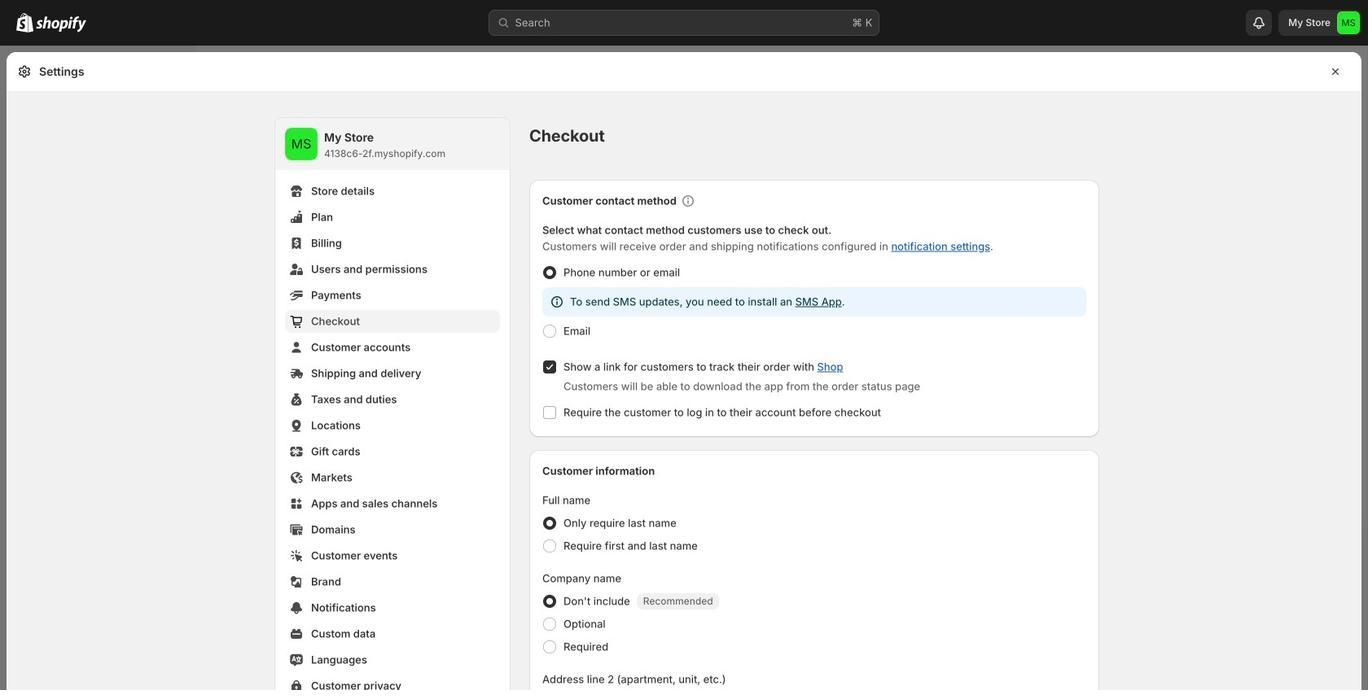 Task type: vqa. For each thing, say whether or not it's contained in the screenshot.
the leftmost "Shopify" image
no



Task type: locate. For each thing, give the bounding box(es) containing it.
my store image
[[1337, 11, 1360, 34], [285, 128, 318, 160]]

1 vertical spatial my store image
[[285, 128, 318, 160]]

1 horizontal spatial shopify image
[[36, 16, 86, 32]]

0 horizontal spatial my store image
[[285, 128, 318, 160]]

1 horizontal spatial my store image
[[1337, 11, 1360, 34]]

status
[[542, 288, 1087, 317]]

0 horizontal spatial shopify image
[[16, 13, 33, 32]]

0 vertical spatial my store image
[[1337, 11, 1360, 34]]

status inside settings dialog
[[542, 288, 1087, 317]]

shopify image
[[16, 13, 33, 32], [36, 16, 86, 32]]



Task type: describe. For each thing, give the bounding box(es) containing it.
my store image inside shop settings menu element
[[285, 128, 318, 160]]

settings dialog
[[7, 52, 1362, 691]]

shop settings menu element
[[275, 118, 510, 691]]



